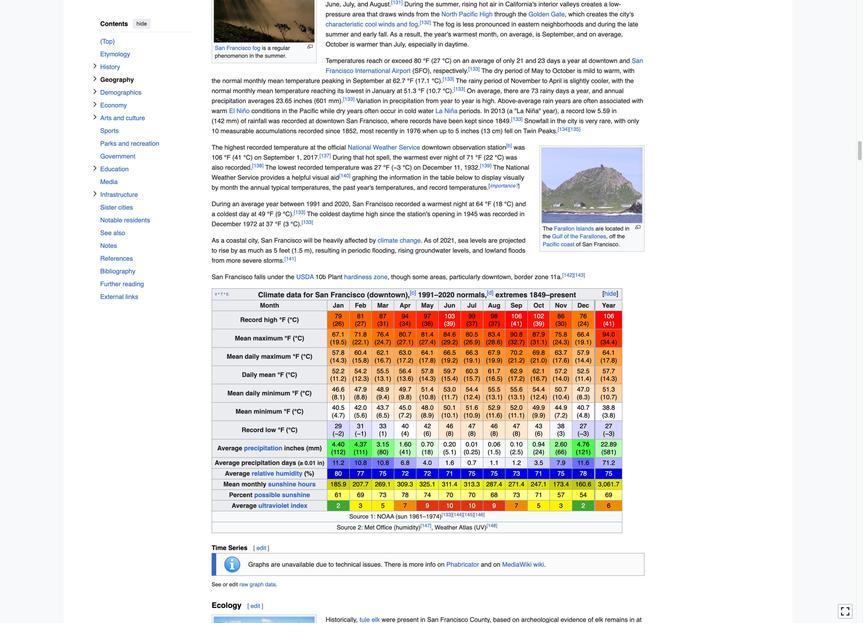 Task type: vqa. For each thing, say whether or not it's contained in the screenshot.


Task type: describe. For each thing, give the bounding box(es) containing it.
4.37
[[354, 441, 367, 448]]

in left daytime.
[[438, 41, 443, 48]]

54.2 (12.3)
[[352, 368, 369, 383]]

with inside the dry period of may to october is mild to warm, with the normal monthly mean temperature peaking in september at 62.7 °f (17.1 °c).
[[623, 67, 635, 74]]

1.2
[[512, 460, 521, 467]]

46.6
[[332, 386, 345, 393]]

1 temperatures, from the left
[[291, 184, 331, 191]]

and up government
[[118, 140, 129, 147]]

x small image for history
[[92, 63, 98, 69]]

(112)
[[331, 449, 346, 456]]

3 75 from the left
[[491, 470, 498, 478]]

2 horizontal spatial average,
[[598, 31, 623, 38]]

2 horizontal spatial (14.3)
[[600, 375, 617, 383]]

[147] link
[[421, 524, 431, 529]]

during that hot spell, the warmest ever night of 71 °f (22 °c) was also recorded.
[[212, 154, 517, 171]]

2 64.1 from the left
[[603, 349, 615, 357]]

. right 'graph'
[[276, 582, 277, 588]]

1 zone from the left
[[374, 273, 388, 281]]

the inside "are located in the"
[[543, 233, 551, 240]]

x small image for arts and culture
[[92, 114, 98, 120]]

1 vertical spatial edit
[[229, 582, 238, 588]]

national inside 'the national weather service provides a helpful visual aid'
[[506, 164, 529, 171]]

2 7 from the left
[[515, 502, 518, 510]]

are inside on average, there are 73 rainy days a year, and annual precipitation averages 23.65 inches (601 mm).
[[520, 87, 530, 94]]

mar
[[377, 302, 389, 309]]

also inside "link"
[[113, 229, 125, 237]]

(39) for 102
[[533, 320, 544, 328]]

in up where in the left of the page
[[398, 107, 403, 115]]

2 vertical spatial mean
[[259, 372, 276, 379]]

low inside the periods. in 2013 (a "la niña" year), a record low 5.59 in (142 mm) of rainfall was recorded at downtown san francisco, where records have been kept since 1849.
[[586, 107, 596, 115]]

weather inside 'the national weather service provides a helpful visual aid'
[[212, 174, 236, 181]]

usda link
[[296, 273, 314, 281]]

san inside san francisco international airport
[[632, 57, 643, 64]]

(9.4)
[[376, 394, 389, 401]]

°f down mean maximum °f (°c)
[[293, 353, 299, 361]]

(11.2)
[[330, 375, 346, 383]]

84.6
[[443, 331, 456, 338]]

1 horizontal spatial 10
[[446, 502, 453, 510]]

and inside on average, there are 73 rainy days a year, and annual precipitation averages 23.65 inches (601 mm).
[[592, 87, 603, 94]]

sister cities link
[[100, 201, 193, 214]]

and right the 21
[[526, 57, 536, 64]]

the left summer,
[[425, 0, 434, 8]]

2 horizontal spatial (13.1)
[[508, 394, 525, 401]]

94.0
[[603, 331, 615, 338]]

1 10.8 from the left
[[354, 460, 367, 467]]

and right phabricator
[[481, 561, 492, 569]]

at right day
[[251, 210, 256, 218]]

rising inside , sea levels are projected to rise by as much as 5 feet (1.5 m), resulting in periodic flooding, rising groundwater levels, and lowland floods from more severe storms.
[[398, 247, 414, 254]]

in down year),
[[550, 117, 555, 125]]

the for provides
[[493, 164, 504, 171]]

2 horizontal spatial as
[[424, 237, 431, 244]]

the left table
[[430, 174, 439, 181]]

by for month
[[212, 184, 218, 191]]

francisco inside during an average year between 1991 and 2020, san francisco recorded a warmest night at 64 °f (18 °c) and a coldest day at 49 °f (9 °c).
[[366, 200, 393, 208]]

is down eastern
[[536, 31, 540, 38]]

(80)
[[377, 449, 389, 456]]

2 46 from the left
[[491, 423, 498, 430]]

73 down 269.1
[[379, 492, 386, 499]]

, inside the gulf of the farallones , off the pacific coast of san francisco.
[[606, 233, 608, 240]]

2 as from the left
[[265, 247, 272, 254]]

, inside source 2: met office (humidity) [147] , weather atlas (uv) [148]
[[431, 525, 433, 532]]

5 inside snowfall in the city is very rare, with only 10 measurable accumulations recorded since 1852, most recently in 1976 when up to 5 inches (13 cm) fell on twin peaks.
[[455, 127, 459, 135]]

73 up 271.4
[[513, 470, 520, 478]]

48.9
[[377, 386, 389, 393]]

] for ecology
[[262, 603, 263, 610]]

0 horizontal spatial 78
[[402, 492, 409, 499]]

the highest recorded temperature at the official national weather service downtown observation station [b]
[[212, 143, 512, 151]]

0 vertical spatial 57.8
[[332, 349, 345, 357]]

high inside the coldest daytime high since the station's opening in 1945 was recorded in december 1972 at 37 °f (3 °c).
[[366, 210, 378, 218]]

may inside the dry period of may to october is mild to warm, with the normal monthly mean temperature peaking in september at 62.7 °f (17.1 °c).
[[532, 67, 544, 74]]

°f for low
[[278, 427, 284, 434]]

87
[[379, 313, 386, 320]]

was inside the coldest daytime high since the station's opening in 1945 was recorded in december 1972 at 37 °f (3 °c).
[[479, 210, 491, 218]]

september inside the dry period of may to october is mild to warm, with the normal monthly mean temperature peaking in september at 62.7 °f (17.1 °c).
[[353, 77, 384, 84]]

la niña link
[[436, 107, 458, 115]]

86 (30)
[[555, 313, 567, 328]]

year up la niña link at the right top
[[440, 97, 453, 105]]

san right city,
[[261, 237, 272, 244]]

50.1 (10.1)
[[441, 404, 458, 419]]

(39) for 103
[[444, 320, 455, 328]]

the up especially
[[424, 31, 433, 38]]

1849–present
[[530, 291, 576, 299]]

and left during
[[585, 20, 596, 28]]

0 horizontal spatial fog
[[253, 45, 260, 51]]

1 (8) from the left
[[446, 431, 454, 438]]

1 vertical spatial 57.8 (14.3)
[[419, 368, 436, 383]]

at inside the periods. in 2013 (a "la niña" year), a record low 5.59 in (142 mm) of rainfall was recorded at downtown san francisco, where records have been kept since 1849.
[[309, 117, 314, 125]]

mean up percent
[[223, 481, 240, 488]]

a up station's
[[422, 200, 426, 208]]

2 3 from the left
[[559, 502, 563, 510]]

aug
[[488, 302, 500, 309]]

early
[[363, 31, 377, 38]]

[133] down the "la
[[511, 116, 523, 122]]

[133] link down the "la
[[511, 116, 523, 122]]

53.0
[[443, 386, 456, 393]]

creates inside north pacific high through the golden gate , which creates the city's characteristic cool winds and fog . [132]
[[586, 10, 607, 18]]

2 54.4 (12.4) from the left
[[530, 386, 547, 401]]

0 vertical spatial only
[[503, 57, 515, 64]]

1 75 from the left
[[379, 470, 386, 478]]

°f for maximum
[[285, 335, 291, 342]]

is left less
[[456, 20, 461, 28]]

with inside 'the rainy period of november to april is slightly cooler, with the normal monthly mean temperature reaching its lowest in january at 51.3 °f (10.7 °c).'
[[612, 77, 623, 84]]

in down through
[[511, 20, 516, 28]]

characteristic cool winds and fog link
[[326, 20, 418, 28]]

technical
[[336, 561, 361, 569]]

2 horizontal spatial 10
[[468, 502, 476, 510]]

inches inside snowfall in the city is very rare, with only 10 measurable accumulations recorded since 1852, most recently in 1976 when up to 5 inches (13 cm) fell on twin peaks.
[[461, 127, 479, 135]]

average for average relative humidity (%)
[[225, 470, 250, 478]]

43
[[535, 423, 542, 430]]

4.40 (112)
[[331, 441, 346, 456]]

see for see also
[[100, 229, 112, 237]]

at inside the dry period of may to october is mild to warm, with the normal monthly mean temperature peaking in september at 62.7 °f (17.1 °c).
[[386, 77, 391, 84]]

2 27 from the left
[[605, 423, 612, 430]]

[134] link
[[558, 126, 569, 132]]

year up periods.
[[462, 97, 474, 105]]

and inside north pacific high through the golden gate , which creates the city's characteristic cool winds and fog . [132]
[[397, 20, 407, 28]]

1 horizontal spatial 55.5 (13.1)
[[486, 386, 503, 401]]

and down which
[[577, 31, 587, 38]]

the for may
[[481, 67, 492, 74]]

in left '1945'
[[457, 210, 462, 218]]

[132]
[[420, 20, 431, 25]]

61.7
[[488, 368, 500, 375]]

2 46 (8) from the left
[[490, 423, 498, 438]]

0 vertical spatial or
[[384, 57, 390, 64]]

annual inside on average, there are 73 rainy days a year, and annual precipitation averages 23.65 inches (601 mm).
[[605, 87, 624, 94]]

[143]
[[574, 273, 585, 278]]

of up coast
[[564, 233, 569, 240]]

in inside the variation in precipitation from year to year is high. above-average rain years are often associated with warm
[[383, 97, 388, 105]]

december inside the coldest daytime high since the station's opening in 1945 was recorded in december 1972 at 37 °f (3 °c).
[[212, 221, 241, 228]]

5 75 from the left
[[605, 470, 612, 478]]

of down gulf of the farallones link
[[576, 241, 581, 248]]

(3)
[[557, 431, 565, 438]]

(24) for 0.94
[[533, 449, 544, 456]]

in down 23.65
[[282, 107, 287, 115]]

1 64.1 from the left
[[421, 349, 434, 357]]

1 vertical spatial data
[[265, 582, 276, 588]]

1 horizontal spatial 78
[[580, 470, 587, 478]]

sunshine for sunshine hours
[[268, 481, 296, 488]]

. up groundwater
[[421, 237, 423, 244]]

49.7 (9.8)
[[399, 386, 412, 401]]

at up '1945'
[[469, 200, 474, 208]]

71 for 75
[[535, 470, 542, 478]]

0 horizontal spatial (14.3)
[[330, 357, 347, 364]]

weather inside source 2: met office (humidity) [147] , weather atlas (uv) [148]
[[435, 525, 458, 532]]

2 47 from the left
[[513, 423, 520, 430]]

the up gulf
[[543, 226, 552, 232]]

(34)
[[399, 320, 411, 328]]

66.3
[[466, 349, 478, 357]]

history
[[100, 63, 120, 71]]

san up phenomenon
[[215, 45, 225, 51]]

september inside was 106 °f (41 °c) on september 1, 2017.
[[263, 154, 295, 161]]

recorded inside the coldest daytime high since the station's opening in 1945 was recorded in december 1972 at 37 °f (3 °c).
[[493, 210, 518, 218]]

°f for minimum
[[284, 408, 290, 416]]

measurable
[[221, 127, 254, 135]]

in inside "are located in the"
[[625, 226, 629, 232]]

reading
[[123, 281, 144, 288]]

recorded.
[[225, 164, 252, 171]]

at up mild
[[582, 57, 587, 64]]

1 vertical spatial 55.5
[[488, 386, 500, 393]]

2 vertical spatial inches
[[284, 445, 304, 452]]

0 horizontal spatial dry
[[336, 107, 345, 115]]

57.2
[[555, 368, 567, 375]]

[133] link down its
[[343, 96, 355, 102]]

[133] link down temperatures reach or exceed 80 °f (27 °c) on an average of only 21 and 23 days a year at downtown and
[[468, 66, 480, 72]]

the down farallon islands link
[[570, 233, 578, 240]]

[133] inside source 1: noaa (sun 1961–1974) [133] [144] [145] [146]
[[442, 513, 452, 518]]

1 2 from the left
[[337, 502, 340, 510]]

(37) for 99
[[466, 320, 478, 328]]

67.9 (19.9)
[[486, 349, 503, 364]]

] for time series
[[268, 545, 269, 552]]

[133] link down respectively.
[[443, 76, 454, 82]]

0 horizontal spatial as
[[212, 237, 219, 244]]

(31.1)
[[530, 339, 547, 346]]

edit link for ecology
[[251, 603, 260, 610]]

mean for mean daily minimum °f (°c)
[[227, 390, 244, 397]]

55.6
[[510, 386, 523, 393]]

are inside the variation in precipitation from year to year is high. above-average rain years are often associated with warm
[[573, 97, 582, 105]]

1 horizontal spatial (13.1)
[[486, 394, 503, 401]]

2 70 from the left
[[468, 492, 476, 499]]

1 7 from the left
[[403, 502, 407, 510]]

mean for mean maximum °f (°c)
[[235, 335, 251, 342]]

the down 27 °f
[[379, 174, 388, 181]]

1 horizontal spatial 57.8
[[421, 368, 434, 375]]

1 106 from the left
[[511, 313, 522, 320]]

to right "due"
[[329, 561, 334, 569]]

and right (18 °c) on the right
[[515, 200, 526, 208]]

x small image for infrastructure
[[92, 191, 98, 197]]

to up the cooler,
[[597, 67, 602, 74]]

and up warm,
[[619, 57, 630, 64]]

the up [132]
[[431, 10, 440, 18]]

lowest inside the [138] the lowest recorded temperature was 27 °f (−3 °c) on december 11, 1932. [139]
[[278, 164, 296, 171]]

on right the info
[[438, 561, 445, 569]]

1 horizontal spatial more
[[409, 561, 424, 569]]

during for an
[[212, 200, 231, 208]]

0 vertical spatial 55.5
[[377, 368, 389, 375]]

0 horizontal spatial may
[[421, 302, 434, 309]]

[d] link
[[487, 290, 493, 296]]

is right there
[[403, 561, 407, 569]]

[ for time series
[[253, 545, 255, 552]]

[ for ecology
[[247, 603, 249, 610]]

[133] up will
[[302, 220, 313, 225]]

much
[[248, 247, 264, 254]]

71 up 311.4
[[446, 470, 453, 478]]

floods
[[508, 247, 525, 254]]

graph
[[250, 582, 264, 588]]

in up projected
[[520, 210, 525, 218]]

0 vertical spatial 62.1
[[377, 349, 389, 357]]

normals,
[[457, 291, 487, 299]]

the down aid
[[332, 184, 341, 191]]

0 horizontal spatial 62.1 (16.7)
[[375, 349, 391, 364]]

54.2
[[354, 368, 367, 375]]

[133] link left [145] link
[[442, 513, 452, 518]]

a inside is a regular phenomenon in the summer.
[[268, 45, 271, 51]]

[133] down its
[[343, 96, 355, 102]]

[133] link left on
[[454, 86, 465, 92]]

and left early
[[351, 31, 361, 38]]

(°c) for record low °f (°c)
[[286, 427, 298, 434]]

73 down 271.4
[[513, 492, 520, 499]]

culture
[[126, 114, 145, 122]]

bibliography link
[[100, 265, 193, 278]]

in
[[484, 107, 489, 115]]

are inside "are located in the"
[[596, 226, 604, 232]]

°f for mean
[[277, 372, 284, 379]]

hot inside during the summer, rising hot air in california's interior valleys creates a low- pressure area that draws winds from the
[[479, 0, 488, 8]]

precipitation up relative
[[241, 460, 280, 467]]

in down where in the left of the page
[[400, 127, 405, 135]]

el niño conditions in the pacific while dry years often occur in cold water la niña
[[229, 107, 458, 115]]

a inside 'the national weather service provides a helpful visual aid'
[[287, 174, 290, 181]]

period for dry
[[505, 67, 523, 74]]

phabricator link
[[446, 561, 479, 569]]

the inside is a regular phenomenon in the summer.
[[255, 53, 263, 59]]

57.9
[[577, 349, 590, 357]]

0 vertical spatial maximum
[[253, 335, 283, 342]]

downtown for and
[[589, 57, 618, 64]]

2 horizontal spatial [
[[489, 183, 490, 189]]

the for at
[[212, 144, 223, 151]]

(26)
[[333, 320, 344, 328]]

the inside the dry period of may to october is mild to warm, with the normal monthly mean temperature peaking in september at 62.7 °f (17.1 °c).
[[212, 77, 221, 84]]

fullscreen image
[[841, 608, 850, 617]]

on down the pronounced on the right of page
[[500, 31, 507, 38]]

education link
[[100, 163, 193, 176]]

63.7 (17.6)
[[553, 349, 569, 364]]

mean daily maximum °f (°c)
[[227, 353, 312, 361]]

francisco up phenomenon
[[226, 45, 251, 51]]

summer,
[[436, 0, 460, 8]]

0 horizontal spatial days
[[282, 460, 296, 467]]

5 up noaa
[[381, 502, 385, 510]]

hot inside during that hot spell, the warmest ever night of 71 °f (22 °c) was also recorded.
[[366, 154, 375, 161]]

fog inside the fog is less pronounced in eastern neighborhoods and during the late summer and early fall. as a result, the year's warmest month, on average, is september, and on average, october is warmer than july, especially in daytime.
[[446, 20, 455, 28]]

resulting
[[315, 247, 340, 254]]

[145]
[[463, 513, 474, 518]]

fog inside north pacific high through the golden gate , which creates the city's characteristic cool winds and fog . [132]
[[409, 20, 418, 28]]

helpful
[[292, 174, 311, 181]]

on inside was 106 °f (41 °c) on september 1, 2017.
[[254, 154, 262, 161]]

during for that
[[333, 154, 351, 161]]

2 temperatures, from the left
[[376, 184, 415, 191]]

precipitation up 'average precipitation days (≥ 0.01 in)'
[[244, 445, 282, 452]]

1 106 (41) from the left
[[511, 313, 522, 328]]

48.0
[[421, 404, 434, 412]]

the right month
[[240, 184, 249, 191]]

recorded inside the highest recorded temperature at the official national weather service downtown observation station [b]
[[247, 144, 272, 151]]

5 down 247.1
[[537, 502, 541, 510]]

the right the off at the top of the page
[[617, 233, 625, 240]]

2 47 (8) from the left
[[513, 423, 520, 438]]

graphs are unavailable due to technical issues. there is more info on phabricator and on mediawiki wiki .
[[248, 561, 546, 569]]

47.0
[[577, 386, 590, 393]]

october inside the fog is less pronounced in eastern neighborhoods and during the late summer and early fall. as a result, the year's warmest month, on average, is september, and on average, october is warmer than july, especially in daytime.
[[326, 41, 348, 48]]

0 horizontal spatial or
[[223, 582, 228, 588]]

2 64.1 (17.8) from the left
[[600, 349, 617, 364]]

[133] inside (sfo), respectively. [133]
[[468, 66, 480, 72]]

to inside snowfall in the city is very rare, with only 10 measurable accumulations recorded since 1852, most recently in 1976 when up to 5 inches (13 cm) fell on twin peaks.
[[448, 127, 454, 135]]

1 horizontal spatial (41)
[[511, 320, 522, 328]]

1 69 from the left
[[357, 492, 364, 499]]

on up respectively.
[[453, 57, 460, 64]]

to down 23 days
[[545, 67, 551, 74]]

[140] link
[[339, 173, 351, 179]]

(°c) for mean maximum °f (°c)
[[293, 335, 304, 342]]

1849.
[[495, 117, 511, 125]]

2 horizontal spatial (41)
[[603, 320, 615, 328]]

on right september,
[[589, 31, 596, 38]]

1 vertical spatial minimum
[[254, 408, 282, 416]]

record for record high °f (°c)
[[240, 317, 262, 324]]

27 °f
[[374, 164, 390, 171]]

san inside the periods. in 2013 (a "la niña" year), a record low 5.59 in (142 mm) of rainfall was recorded at downtown san francisco, where records have been kept since 1849.
[[346, 117, 358, 125]]

0 vertical spatial minimum
[[262, 390, 290, 397]]

3.15 (80)
[[377, 441, 389, 456]]

. right mediawiki on the bottom right of page
[[544, 561, 546, 569]]

22.89 (581)
[[601, 441, 617, 456]]

particularly
[[449, 273, 480, 281]]

service inside the highest recorded temperature at the official national weather service downtown observation station [b]
[[399, 144, 420, 151]]

a inside during the summer, rising hot air in california's interior valleys creates a low- pressure area that draws winds from the
[[604, 0, 608, 8]]

is inside snowfall in the city is very rare, with only 10 measurable accumulations recorded since 1852, most recently in 1976 when up to 5 inches (13 cm) fell on twin peaks.
[[579, 117, 584, 125]]

[ edit ] for ecology
[[247, 603, 263, 610]]

1991–2020
[[418, 291, 455, 299]]

a up rise
[[221, 237, 224, 244]]

and right 1991
[[322, 200, 333, 208]]

22.89
[[601, 441, 617, 448]]

of inside the dry period of may to october is mild to warm, with the normal monthly mean temperature peaking in september at 62.7 °f (17.1 °c).
[[524, 67, 530, 74]]

external links
[[100, 293, 138, 301]]

and inside the graphing the information in the table below to display visually by month the annual typical temperatures, the past year's temperatures, and record temperatures.
[[417, 184, 428, 191]]

2 69 from the left
[[605, 492, 612, 499]]

see for see or edit raw graph data .
[[212, 582, 221, 588]]

1961–1974)
[[409, 514, 442, 521]]

is inside the dry period of may to october is mild to warm, with the normal monthly mean temperature peaking in september at 62.7 °f (17.1 °c).
[[577, 67, 582, 74]]

on inside snowfall in the city is very rare, with only 10 measurable accumulations recorded since 1852, most recently in 1976 when up to 5 inches (13 cm) fell on twin peaks.
[[514, 127, 522, 135]]

that inside during that hot spell, the warmest ever night of 71 °f (22 °c) was also recorded.
[[353, 154, 364, 161]]

more inside , sea levels are projected to rise by as much as 5 feet (1.5 m), resulting in periodic flooding, rising groundwater levels, and lowland floods from more severe storms.
[[226, 257, 241, 264]]

[133] link down between
[[294, 209, 305, 215]]

average for average precipitation inches (mm)
[[217, 445, 242, 452]]

the down california's
[[518, 10, 527, 18]]

precipitation inside the variation in precipitation from year to year is high. above-average rain years are often associated with warm
[[390, 97, 424, 105]]

hide inside hide dropdown button
[[604, 290, 616, 298]]

also inside during that hot spell, the warmest ever night of 71 °f (22 °c) was also recorded.
[[212, 164, 223, 171]]

0 vertical spatial (16.7)
[[375, 357, 391, 364]]

3 (8) from the left
[[490, 431, 498, 438]]

1 vertical spatial pacific
[[299, 107, 318, 115]]

the down "low-"
[[609, 10, 618, 18]]

1 vertical spatial high
[[264, 317, 277, 324]]

december inside the [138] the lowest recorded temperature was 27 °f (−3 °c) on december 11, 1932. [139]
[[423, 164, 452, 171]]

(8.8)
[[354, 394, 367, 401]]

0 vertical spatial 55.5 (13.1)
[[375, 368, 391, 383]]

1 vertical spatial 62.1
[[533, 368, 545, 375]]

city's
[[620, 10, 634, 18]]

francisco up the feet
[[274, 237, 302, 244]]

the down "city's"
[[617, 20, 626, 28]]

2 vertical spatial monthly
[[241, 481, 266, 488]]

year's inside the fog is less pronounced in eastern neighborhoods and during the late summer and early fall. as a result, the year's warmest month, on average, is september, and on average, october is warmer than july, especially in daytime.
[[434, 31, 451, 38]]

draws
[[379, 10, 396, 18]]

1 (17.8) from the left
[[419, 357, 436, 364]]

1 horizontal spatial 62.1 (16.7)
[[530, 368, 547, 383]]

1 vertical spatial low
[[265, 427, 276, 434]]

below
[[456, 174, 473, 181]]

fell
[[505, 127, 513, 135]]

and right arts
[[113, 114, 124, 122]]

0 vertical spatial 57.8 (14.3)
[[330, 349, 347, 364]]

46.6 (8.1)
[[332, 386, 345, 401]]

0 vertical spatial an
[[462, 57, 469, 64]]

1 vertical spatial years
[[347, 107, 363, 115]]

that inside during the summer, rising hot air in california's interior valleys creates a low- pressure area that draws winds from the
[[367, 10, 378, 18]]

71 for 68
[[535, 492, 542, 499]]

50.7
[[555, 386, 567, 393]]

(10.4)
[[553, 394, 569, 401]]

1 vertical spatial maximum
[[261, 353, 291, 361]]

was inside the periods. in 2013 (a "la niña" year), a record low 5.59 in (142 mm) of rainfall was recorded at downtown san francisco, where records have been kept since 1849.
[[269, 117, 280, 125]]

1 horizontal spatial average,
[[509, 31, 534, 38]]

2 2 from the left
[[582, 502, 585, 510]]

x small image for geography
[[92, 76, 98, 82]]

normal inside the dry period of may to october is mild to warm, with the normal monthly mean temperature peaking in september at 62.7 °f (17.1 °c).
[[222, 77, 242, 84]]

san inside san francisco falls under the usda 10b plant hardiness zone , though some areas, particularly downtown, border zone 11a. [142] [143]
[[212, 273, 223, 281]]

april
[[549, 77, 562, 84]]

falls
[[254, 273, 266, 281]]

[133] down between
[[294, 209, 305, 215]]

(34.4)
[[600, 339, 617, 346]]

is left 'warmer'
[[350, 41, 355, 48]]

year up slightly
[[567, 57, 580, 64]]

2 106 from the left
[[603, 313, 614, 320]]

warmest inside the fog is less pronounced in eastern neighborhoods and during the late summer and early fall. as a result, the year's warmest month, on average, is september, and on average, october is warmer than july, especially in daytime.
[[453, 31, 477, 38]]

1 9 from the left
[[426, 502, 429, 510]]

the inside the highest recorded temperature at the official national weather service downtown observation station [b]
[[317, 144, 326, 151]]

where
[[391, 117, 408, 125]]

to inside 'the rainy period of november to april is slightly cooler, with the normal monthly mean temperature reaching its lowest in january at 51.3 °f (10.7 °c).'
[[542, 77, 548, 84]]

(24.3)
[[553, 339, 569, 346]]

francisco inside san francisco international airport
[[326, 67, 353, 74]]

1 horizontal spatial (14.3)
[[419, 375, 436, 383]]

eastern
[[518, 20, 539, 28]]

november
[[511, 77, 540, 84]]

period for rainy
[[484, 77, 502, 84]]



Task type: locate. For each thing, give the bounding box(es) containing it.
(17.2) for 62.9
[[508, 375, 525, 383]]

51.4
[[421, 386, 434, 393]]

the down 1991
[[307, 210, 318, 218]]

especially
[[408, 41, 436, 48]]

san inside climate data for san francisco (downtown), [c] 1991–2020 normals, [d] extremes 1849–present
[[315, 291, 329, 299]]

[133]
[[468, 66, 480, 72], [443, 76, 454, 82], [454, 86, 465, 92], [343, 96, 355, 102], [511, 116, 523, 122], [294, 209, 305, 215], [302, 220, 313, 225], [442, 513, 452, 518]]

often inside the variation in precipitation from year to year is high. above-average rain years are often associated with warm
[[584, 97, 598, 105]]

1 47 from the left
[[468, 423, 476, 430]]

1 72 from the left
[[402, 470, 409, 478]]

the inside 'the rainy period of november to april is slightly cooler, with the normal monthly mean temperature reaching its lowest in january at 51.3 °f (10.7 °c).'
[[625, 77, 634, 84]]

source for 2:
[[337, 525, 356, 532]]

66.3 (19.1)
[[464, 349, 480, 364]]

0 horizontal spatial (19.1)
[[464, 357, 480, 364]]

0 horizontal spatial data
[[265, 582, 276, 588]]

record inside the graphing the information in the table below to display visually by month the annual typical temperatures, the past year's temperatures, and record temperatures.
[[429, 184, 447, 191]]

weather down [144] link
[[435, 525, 458, 532]]

0.94
[[533, 441, 545, 448]]

°f down daily mean °f (°c)
[[292, 390, 299, 397]]

0 horizontal spatial downtown
[[316, 117, 345, 125]]

0 horizontal spatial 7
[[403, 502, 407, 510]]

0 horizontal spatial september
[[263, 154, 295, 161]]

57.9 (14.4)
[[575, 349, 592, 364]]

0 horizontal spatial (12.4)
[[464, 394, 480, 401]]

downtown for san
[[316, 117, 345, 125]]

daily for minimum
[[246, 390, 260, 397]]

0 horizontal spatial temperatures,
[[291, 184, 331, 191]]

71 up 247.1
[[535, 470, 542, 478]]

0 vertical spatial september
[[353, 77, 384, 84]]

annual down provides
[[250, 184, 270, 191]]

1 (12.4) from the left
[[464, 394, 480, 401]]

data left "for"
[[286, 291, 301, 299]]

0 vertical spatial since
[[479, 117, 493, 125]]

the down temperatures reach or exceed 80 °f (27 °c) on an average of only 21 and 23 days a year at downtown and
[[481, 67, 492, 74]]

night inside during an average year between 1991 and 2020, san francisco recorded a warmest night at 64 °f (18 °c) and a coldest day at 49 °f (9 °c).
[[453, 200, 467, 208]]

1 vertical spatial monthly
[[233, 87, 255, 94]]

of inside during that hot spell, the warmest ever night of 71 °f (22 °c) was also recorded.
[[460, 154, 465, 161]]

as inside the fog is less pronounced in eastern neighborhoods and during the late summer and early fall. as a result, the year's warmest month, on average, is september, and on average, october is warmer than july, especially in daytime.
[[390, 31, 397, 38]]

mean for mean minimum °f (°c)
[[236, 408, 252, 416]]

1 horizontal spatial september
[[353, 77, 384, 84]]

at down 62.7 °f
[[397, 87, 402, 94]]

69 down "207.7"
[[357, 492, 364, 499]]

since inside snowfall in the city is very rare, with only 10 measurable accumulations recorded since 1852, most recently in 1976 when up to 5 inches (13 cm) fell on twin peaks.
[[325, 127, 340, 135]]

monthly inside 'the rainy period of november to april is slightly cooler, with the normal monthly mean temperature reaching its lowest in january at 51.3 °f (10.7 °c).'
[[233, 87, 255, 94]]

4 75 from the left
[[558, 470, 565, 478]]

edit link up graphs
[[257, 545, 266, 552]]

average inside during an average year between 1991 and 2020, san francisco recorded a warmest night at 64 °f (18 °c) and a coldest day at 49 °f (9 °c).
[[241, 200, 264, 208]]

[ right ecology
[[247, 603, 249, 610]]

0 vertical spatial x small image
[[92, 102, 98, 107]]

geography link
[[100, 73, 201, 86]]

81.4
[[421, 331, 434, 338]]

average,
[[509, 31, 534, 38], [598, 31, 623, 38], [477, 87, 502, 94]]

106 down sep
[[511, 313, 522, 320]]

often up francisco,
[[364, 107, 379, 115]]

1 horizontal spatial (17.2)
[[508, 375, 525, 383]]

0 horizontal spatial (41)
[[399, 449, 411, 456]]

annual
[[605, 87, 624, 94], [250, 184, 270, 191]]

(19.2)
[[441, 357, 458, 364]]

57.8 (14.3) up 51.4
[[419, 368, 436, 383]]

(8)
[[446, 431, 454, 438], [468, 431, 476, 438], [490, 431, 498, 438], [513, 431, 520, 438]]

of up 11,
[[460, 154, 465, 161]]

1 vertical spatial x small image
[[92, 191, 98, 197]]

2 (39) from the left
[[533, 320, 544, 328]]

5 x small image from the top
[[92, 166, 98, 171]]

1 horizontal spatial record
[[566, 107, 584, 115]]

x small image
[[92, 63, 98, 69], [92, 76, 98, 82], [92, 89, 98, 94], [92, 114, 98, 120], [92, 166, 98, 171]]

1 horizontal spatial days
[[556, 87, 569, 94]]

75
[[379, 470, 386, 478], [468, 470, 476, 478], [491, 470, 498, 478], [558, 470, 565, 478], [605, 470, 612, 478]]

[133] down respectively.
[[443, 76, 454, 82]]

a right 23 days
[[562, 57, 566, 64]]

2 75 from the left
[[468, 470, 476, 478]]

by inside , sea levels are projected to rise by as much as 5 feet (1.5 m), resulting in periodic flooding, rising groundwater levels, and lowland floods from more severe storms.
[[231, 247, 238, 254]]

average
[[471, 57, 494, 64], [518, 97, 541, 105], [241, 200, 264, 208]]

rainy inside on average, there are 73 rainy days a year, and annual precipitation averages 23.65 inches (601 mm).
[[540, 87, 554, 94]]

with inside the variation in precipitation from year to year is high. above-average rain years are often associated with warm
[[632, 97, 643, 105]]

october inside the dry period of may to october is mild to warm, with the normal monthly mean temperature peaking in september at 62.7 °f (17.1 °c).
[[552, 67, 575, 74]]

(24.7)
[[375, 339, 391, 346]]

at inside the highest recorded temperature at the official national weather service downtown observation station [b]
[[310, 144, 315, 151]]

only inside snowfall in the city is very rare, with only 10 measurable accumulations recorded since 1852, most recently in 1976 when up to 5 inches (13 cm) fell on twin peaks.
[[627, 117, 639, 125]]

hide inside hide button
[[137, 21, 147, 27]]

january
[[372, 87, 395, 94]]

average for average ultraviolet index
[[232, 502, 257, 510]]

0 vertical spatial dry
[[494, 67, 503, 74]]

the inside during that hot spell, the warmest ever night of 71 °f (22 °c) was also recorded.
[[393, 154, 402, 161]]

in inside during the summer, rising hot air in california's interior valleys creates a low- pressure area that draws winds from the
[[499, 0, 504, 8]]

(8) up 0.06
[[490, 431, 498, 438]]

is inside the variation in precipitation from year to year is high. above-average rain years are often associated with warm
[[476, 97, 481, 105]]

1 70 from the left
[[446, 492, 453, 499]]

to inside the graphing the information in the table below to display visually by month the annual typical temperatures, the past year's temperatures, and record temperatures.
[[475, 174, 480, 181]]

0 vertical spatial normal
[[222, 77, 242, 84]]

during for the
[[404, 0, 423, 8]]

1 vertical spatial period
[[484, 77, 502, 84]]

record for record low °f (°c)
[[242, 427, 264, 434]]

1 46 (8) from the left
[[446, 423, 454, 438]]

0 vertical spatial (24)
[[578, 320, 589, 328]]

day
[[239, 210, 249, 218]]

creates up during
[[586, 10, 607, 18]]

with inside snowfall in the city is very rare, with only 10 measurable accumulations recorded since 1852, most recently in 1976 when up to 5 inches (13 cm) fell on twin peaks.
[[614, 117, 626, 125]]

year
[[602, 302, 616, 309]]

by down coastal
[[231, 247, 238, 254]]

(14.3) up 52.2
[[330, 357, 347, 364]]

respectively.
[[433, 67, 468, 74]]

2 10.8 from the left
[[377, 460, 389, 467]]

(41) inside "1.60 (41)"
[[399, 449, 411, 456]]

the left station's
[[396, 210, 405, 218]]

70.2 (21.2)
[[508, 349, 525, 364]]

1 (7.2) from the left
[[399, 412, 412, 419]]

temperature inside the dry period of may to october is mild to warm, with the normal monthly mean temperature peaking in september at 62.7 °f (17.1 °c).
[[286, 77, 320, 84]]

with
[[623, 67, 635, 74], [612, 77, 623, 84], [632, 97, 643, 105], [614, 117, 626, 125]]

0 horizontal spatial 57.8 (14.3)
[[330, 349, 347, 364]]

1 horizontal spatial see
[[212, 582, 221, 588]]

. inside north pacific high through the golden gate , which creates the city's characteristic cool winds and fog . [132]
[[418, 20, 420, 28]]

1932.
[[464, 164, 480, 171]]

is
[[456, 20, 461, 28], [536, 31, 540, 38], [350, 41, 355, 48], [262, 45, 266, 51], [577, 67, 582, 74], [564, 77, 568, 84], [476, 97, 481, 105], [579, 117, 584, 125], [403, 561, 407, 569]]

1 27 (−3) from the left
[[578, 423, 589, 438]]

was inside during that hot spell, the warmest ever night of 71 °f (22 °c) was also recorded.
[[506, 154, 517, 161]]

x small image
[[92, 102, 98, 107], [92, 191, 98, 197]]

september,
[[542, 31, 575, 38]]

arts
[[100, 114, 112, 122]]

10 up [145] link
[[468, 502, 476, 510]]

see also link
[[100, 227, 193, 240]]

0 vertical spatial (17.2)
[[397, 357, 414, 364]]

0 vertical spatial national
[[348, 144, 371, 151]]

1 vertical spatial night
[[453, 200, 467, 208]]

0 horizontal spatial 27
[[580, 423, 587, 430]]

(11.7)
[[442, 394, 458, 401]]

0 horizontal spatial 2
[[337, 502, 340, 510]]

the right the under
[[286, 273, 294, 281]]

55.5 down (16.5)
[[488, 386, 500, 393]]

0 horizontal spatial 46 (8)
[[446, 423, 454, 438]]

the inside the coldest daytime high since the station's opening in 1945 was recorded in december 1972 at 37 °f (3 °c).
[[396, 210, 405, 218]]

sunshine for possible sunshine
[[282, 492, 310, 499]]

x small image for education
[[92, 166, 98, 171]]

rainy up rain
[[540, 87, 554, 94]]

normal up warm
[[212, 87, 231, 94]]

1 54.4 from the left
[[466, 386, 478, 393]]

average for average precipitation days (≥ 0.01 in)
[[215, 460, 240, 467]]

month,
[[479, 31, 498, 38]]

sunshine up 'index'
[[282, 492, 310, 499]]

normal inside 'the rainy period of november to april is slightly cooler, with the normal monthly mean temperature reaching its lowest in january at 51.3 °f (10.7 °c).'
[[212, 87, 231, 94]]

[137] link
[[319, 153, 331, 159]]

unavailable
[[282, 561, 314, 569]]

2 (−3) from the left
[[603, 431, 615, 438]]

7 down 271.4
[[515, 502, 518, 510]]

] down raw graph data link
[[262, 603, 263, 610]]

2 54.4 from the left
[[533, 386, 545, 393]]

is right april
[[564, 77, 568, 84]]

by for climate
[[369, 237, 376, 244]]

44.9
[[555, 404, 567, 412]]

daily for maximum
[[245, 353, 259, 361]]

48.0 (8.9)
[[421, 404, 434, 419]]

1 vertical spatial december
[[212, 221, 241, 228]]

edit for time series
[[257, 545, 266, 552]]

downtown
[[589, 57, 618, 64], [316, 117, 345, 125], [422, 144, 451, 151]]

inches right 23.65
[[294, 97, 312, 105]]

0 horizontal spatial december
[[212, 221, 241, 228]]

and down information
[[417, 184, 428, 191]]

(9.9)
[[532, 412, 545, 419]]

2 horizontal spatial during
[[404, 0, 423, 8]]

1 horizontal spatial december
[[423, 164, 452, 171]]

61
[[335, 492, 342, 499]]

maximum down mean maximum °f (°c)
[[261, 353, 291, 361]]

0 vertical spatial 0.01
[[466, 441, 478, 448]]

1 vertical spatial average
[[518, 97, 541, 105]]

service
[[399, 144, 420, 151], [237, 174, 259, 181]]

(10.9)
[[464, 412, 480, 419]]

1945
[[463, 210, 478, 218]]

1 vertical spatial that
[[353, 154, 364, 161]]

(17.2) for 63.0
[[397, 357, 414, 364]]

x small image for demographics
[[92, 89, 98, 94]]

(6) for 42 (6)
[[424, 431, 431, 438]]

north pacific high through the golden gate , which creates the city's characteristic cool winds and fog . [132]
[[326, 10, 634, 28]]

56.4 (13.6)
[[397, 368, 414, 383]]

(13.1)
[[375, 375, 391, 383], [486, 394, 503, 401], [508, 394, 525, 401]]

mean maximum °f (°c)
[[235, 335, 304, 342]]

0 horizontal spatial during
[[212, 200, 231, 208]]

mediawiki
[[502, 561, 532, 569]]

5 inside , sea levels are projected to rise by as much as 5 feet (1.5 m), resulting in periodic flooding, rising groundwater levels, and lowland floods from more severe storms.
[[274, 247, 277, 254]]

1 horizontal spatial or
[[384, 57, 390, 64]]

[145] link
[[463, 513, 474, 518]]

during inside during an average year between 1991 and 2020, san francisco recorded a warmest night at 64 °f (18 °c) and a coldest day at 49 °f (9 °c).
[[212, 200, 231, 208]]

on inside the [138] the lowest recorded temperature was 27 °f (−3 °c) on december 11, 1932. [139]
[[414, 164, 421, 171]]

0 horizontal spatial 10.8
[[354, 460, 367, 467]]

0.01 up (0.25)
[[466, 441, 478, 448]]

(39) down the 102
[[533, 320, 544, 328]]

lowest inside 'the rainy period of november to april is slightly cooler, with the normal monthly mean temperature reaching its lowest in january at 51.3 °f (10.7 °c).'
[[346, 87, 364, 94]]

185.9
[[330, 481, 346, 488]]

64.1 down (34.4)
[[603, 349, 615, 357]]

0.01 inside 'average precipitation days (≥ 0.01 in)'
[[305, 460, 316, 467]]

73 inside on average, there are 73 rainy days a year, and annual precipitation averages 23.65 inches (601 mm).
[[531, 87, 538, 94]]

46 (8)
[[446, 423, 454, 438], [490, 423, 498, 438]]

(−3) up '22.89'
[[603, 431, 615, 438]]

0 vertical spatial (19.1)
[[575, 339, 592, 346]]

0 horizontal spatial that
[[353, 154, 364, 161]]

2 x small image from the top
[[92, 191, 98, 197]]

1 27 from the left
[[580, 423, 587, 430]]

zone
[[374, 273, 388, 281], [535, 273, 549, 281]]

creates inside during the summer, rising hot air in california's interior valleys creates a low- pressure area that draws winds from the
[[581, 0, 602, 8]]

(7.2) for 44.9
[[554, 412, 568, 419]]

0 vertical spatial may
[[532, 67, 544, 74]]

62.9
[[510, 368, 523, 375]]

are down year,
[[573, 97, 582, 105]]

2 (17.8) from the left
[[600, 357, 617, 364]]

year's inside the graphing the information in the table below to display visually by month the annual typical temperatures, the past year's temperatures, and record temperatures.
[[357, 184, 374, 191]]

0 vertical spatial often
[[584, 97, 598, 105]]

edit for ecology
[[251, 603, 260, 610]]

climate data for san francisco (downtown), [c] 1991–2020 normals, [d] extremes 1849–present
[[258, 290, 576, 299]]

0 horizontal spatial (13.1)
[[375, 375, 391, 383]]

1 47 (8) from the left
[[468, 423, 476, 438]]

2 72 from the left
[[424, 470, 431, 478]]

0 horizontal spatial 55.5 (13.1)
[[375, 368, 391, 383]]

jan
[[333, 302, 344, 309]]

51.4 (10.8)
[[419, 386, 436, 401]]

the for pronounced
[[433, 20, 444, 28]]

0 vertical spatial ]
[[518, 183, 520, 189]]

0 horizontal spatial 54.4 (12.4)
[[464, 386, 480, 401]]

4 (8) from the left
[[513, 431, 520, 438]]

60.3 (15.7)
[[464, 368, 480, 383]]

(16.7) down (24.7)
[[375, 357, 391, 364]]

(12.4)
[[464, 394, 480, 401], [530, 394, 547, 401]]

x small image for economy
[[92, 102, 98, 107]]

70 down 311.4
[[446, 492, 453, 499]]

downtown inside the periods. in 2013 (a "la niña" year), a record low 5.59 in (142 mm) of rainfall was recorded at downtown san francisco, where records have been kept since 1849.
[[316, 117, 345, 125]]

1 horizontal spatial 27 (−3)
[[603, 423, 615, 438]]

(1)
[[379, 431, 387, 438]]

summer
[[326, 31, 349, 38]]

edit link for time series
[[257, 545, 266, 552]]

1.60
[[399, 441, 411, 448]]

the down 23.65
[[289, 107, 298, 115]]

(19.1) for 66.3
[[464, 357, 480, 364]]

mean
[[268, 77, 284, 84], [257, 87, 273, 94], [259, 372, 276, 379]]

2 vertical spatial during
[[212, 200, 231, 208]]

27 (−3)
[[578, 423, 589, 438], [603, 423, 615, 438]]

from inside during the summer, rising hot air in california's interior valleys creates a low- pressure area that draws winds from the
[[416, 10, 429, 18]]

coldest inside during an average year between 1991 and 2020, san francisco recorded a warmest night at 64 °f (18 °c) and a coldest day at 49 °f (9 °c).
[[217, 210, 237, 218]]

is right 'city' on the right
[[579, 117, 584, 125]]

since inside the coldest daytime high since the station's opening in 1945 was recorded in december 1972 at 37 °f (3 °c).
[[380, 210, 395, 218]]

downtown inside the highest recorded temperature at the official national weather service downtown observation station [b]
[[422, 144, 451, 151]]

the inside snowfall in the city is very rare, with only 10 measurable accumulations recorded since 1852, most recently in 1976 when up to 5 inches (13 cm) fell on twin peaks.
[[557, 117, 566, 125]]

also down 106 °f
[[212, 164, 223, 171]]

0 vertical spatial 78
[[580, 470, 587, 478]]

to inside , sea levels are projected to rise by as much as 5 feet (1.5 m), resulting in periodic flooding, rising groundwater levels, and lowland floods from more severe storms.
[[212, 247, 217, 254]]

up
[[439, 127, 447, 135]]

0 horizontal spatial see
[[100, 229, 112, 237]]

years inside the variation in precipitation from year to year is high. above-average rain years are often associated with warm
[[555, 97, 571, 105]]

coldest inside the coldest daytime high since the station's opening in 1945 was recorded in december 1972 at 37 °f (3 °c).
[[320, 210, 340, 218]]

in inside is a regular phenomenon in the summer.
[[249, 53, 254, 59]]

1 horizontal spatial as
[[390, 31, 397, 38]]

[139]
[[480, 163, 491, 169]]

economy link
[[100, 99, 193, 112]]

year inside during an average year between 1991 and 2020, san francisco recorded a warmest night at 64 °f (18 °c) and a coldest day at 49 °f (9 °c).
[[266, 200, 278, 208]]

inches up (≥
[[284, 445, 304, 452]]

1 64.1 (17.8) from the left
[[419, 349, 436, 364]]

0 horizontal spatial 62.1
[[377, 349, 389, 357]]

0 vertical spatial [ edit ]
[[253, 545, 269, 552]]

1 coldest from the left
[[217, 210, 237, 218]]

1 horizontal spatial average
[[471, 57, 494, 64]]

2 zone from the left
[[535, 273, 549, 281]]

64.1 (17.8) down '(27.4)'
[[419, 349, 436, 364]]

1 (39) from the left
[[444, 320, 455, 328]]

are right graphs
[[271, 561, 280, 569]]

61.7 (16.5)
[[486, 368, 503, 383]]

0 vertical spatial years
[[555, 97, 571, 105]]

70 down the 313.3
[[468, 492, 476, 499]]

2 106 (41) from the left
[[603, 313, 615, 328]]

1 vertical spatial record
[[429, 184, 447, 191]]

san up 1852, at the top left of page
[[346, 117, 358, 125]]

1 horizontal spatial since
[[380, 210, 395, 218]]

weather up month
[[212, 174, 236, 181]]

2 (7.2) from the left
[[554, 412, 568, 419]]

temperature up [140] link
[[325, 164, 359, 171]]

2 horizontal spatial by
[[369, 237, 376, 244]]

average, inside on average, there are 73 rainy days a year, and annual precipitation averages 23.65 inches (601 mm).
[[477, 87, 502, 94]]

pacific inside the gulf of the farallones , off the pacific coast of san francisco.
[[543, 241, 559, 248]]

an inside during an average year between 1991 and 2020, san francisco recorded a warmest night at 64 °f (18 °c) and a coldest day at 49 °f (9 °c).
[[232, 200, 239, 208]]

was up the graphing
[[361, 164, 373, 171]]

the national weather service provides a helpful visual aid
[[212, 164, 529, 181]]

(19.1) down 66.3
[[464, 357, 480, 364]]

period inside 'the rainy period of november to april is slightly cooler, with the normal monthly mean temperature reaching its lowest in january at 51.3 °f (10.7 °c).'
[[484, 77, 502, 84]]

78
[[580, 470, 587, 478], [402, 492, 409, 499]]

on left mediawiki on the bottom right of page
[[493, 561, 500, 569]]

source left 2:
[[337, 525, 356, 532]]

winds right the draws
[[398, 10, 414, 18]]

at inside the coldest daytime high since the station's opening in 1945 was recorded in december 1972 at 37 °f (3 °c).
[[259, 221, 264, 228]]

a inside the fog is less pronounced in eastern neighborhoods and during the late summer and early fall. as a result, the year's warmest month, on average, is september, and on average, october is warmer than july, especially in daytime.
[[399, 31, 403, 38]]

0 horizontal spatial low
[[265, 427, 276, 434]]

1 vertical spatial hide
[[604, 290, 616, 298]]

a left day
[[212, 210, 215, 218]]

of up groundwater
[[433, 237, 439, 244]]

2 vertical spatial since
[[380, 210, 395, 218]]

1 3 from the left
[[359, 502, 362, 510]]

the inside the fog is less pronounced in eastern neighborhoods and during the late summer and early fall. as a result, the year's warmest month, on average, is september, and on average, october is warmer than july, especially in daytime.
[[433, 20, 444, 28]]

record down table
[[429, 184, 447, 191]]

0 vertical spatial inches
[[294, 97, 312, 105]]

(24) for 76
[[578, 320, 589, 328]]

9 down 68
[[492, 502, 496, 510]]

1 (6) from the left
[[424, 431, 431, 438]]

.
[[418, 20, 420, 28], [421, 237, 423, 244], [544, 561, 546, 569], [276, 582, 277, 588]]

at down 49 °f
[[259, 221, 264, 228]]

of down 'niño'
[[241, 117, 246, 125]]

night up 11,
[[444, 154, 458, 161]]

0 vertical spatial average
[[471, 57, 494, 64]]

2 (12.4) from the left
[[530, 394, 547, 401]]

the inside the highest recorded temperature at the official national weather service downtown observation station [b]
[[212, 144, 223, 151]]

10 down (142 mm)
[[212, 127, 219, 135]]

0 horizontal spatial 47 (8)
[[468, 423, 476, 438]]

(7.2) for 45.0
[[399, 412, 412, 419]]

[133] link up will
[[302, 220, 313, 225]]

[ right series
[[253, 545, 255, 552]]

1 vertical spatial edit link
[[251, 603, 260, 610]]

50.1
[[443, 404, 456, 412]]

the for november
[[456, 77, 467, 84]]

during down official
[[333, 154, 351, 161]]

record inside the periods. in 2013 (a "la niña" year), a record low 5.59 in (142 mm) of rainfall was recorded at downtown san francisco, where records have been kept since 1849.
[[566, 107, 584, 115]]

the coldest daytime high since the station's opening in 1945 was recorded in december 1972 at 37 °f (3 °c).
[[212, 210, 525, 228]]

2 coldest from the left
[[320, 210, 340, 218]]

1 46 from the left
[[446, 423, 453, 430]]

the inside san francisco falls under the usda 10b plant hardiness zone , though some areas, particularly downtown, border zone 11a. [142] [143]
[[286, 273, 294, 281]]

(6) for 43 (6)
[[535, 431, 543, 438]]

73 down november
[[531, 87, 538, 94]]

[b]
[[506, 143, 512, 149]]

rainy
[[469, 77, 482, 84], [540, 87, 554, 94]]

2 (8) from the left
[[468, 431, 476, 438]]

by left climate
[[369, 237, 376, 244]]

data inside climate data for san francisco (downtown), [c] 1991–2020 normals, [d] extremes 1849–present
[[286, 291, 301, 299]]

2 9 from the left
[[492, 502, 496, 510]]

(12.4) up 51.6
[[464, 394, 480, 401]]

0 vertical spatial record
[[240, 317, 262, 324]]

0.20
[[443, 441, 456, 448]]

0 vertical spatial data
[[286, 291, 301, 299]]

160.6
[[575, 481, 591, 488]]

to inside the variation in precipitation from year to year is high. above-average rain years are often associated with warm
[[455, 97, 460, 105]]

(°c) for mean minimum °f (°c)
[[292, 408, 304, 416]]

rising inside during the summer, rising hot air in california's interior valleys creates a low- pressure area that draws winds from the
[[462, 0, 477, 8]]

0 horizontal spatial weather
[[212, 174, 236, 181]]

sister
[[100, 204, 117, 211]]

81
[[357, 313, 364, 320]]

1 horizontal spatial (39)
[[533, 320, 544, 328]]

the left gulf
[[543, 233, 551, 240]]

(°c) for daily mean °f (°c)
[[286, 372, 297, 379]]

(17.1 °c).
[[415, 77, 443, 84]]

see
[[100, 229, 112, 237], [212, 582, 221, 588]]

0 horizontal spatial [
[[247, 603, 249, 610]]

2 x small image from the top
[[92, 76, 98, 82]]

service inside 'the national weather service provides a helpful visual aid'
[[237, 174, 259, 181]]

(37)
[[466, 320, 478, 328], [489, 320, 500, 328]]

7 up (sun
[[403, 502, 407, 510]]

during inside during the summer, rising hot air in california's interior valleys creates a low- pressure area that draws winds from the
[[404, 0, 423, 8]]

1 vertical spatial 55.5 (13.1)
[[486, 386, 503, 401]]

1 as from the left
[[239, 247, 246, 254]]

san inside during an average year between 1991 and 2020, san francisco recorded a warmest night at 64 °f (18 °c) and a coldest day at 49 °f (9 °c).
[[352, 200, 364, 208]]

2 (37) from the left
[[489, 320, 500, 328]]

(19.1) for 66.4
[[575, 339, 592, 346]]

source for 1:
[[349, 514, 369, 521]]

and up result,
[[397, 20, 407, 28]]

winds inside north pacific high through the golden gate , which creates the city's characteristic cool winds and fog . [132]
[[379, 20, 395, 28]]

since up climate
[[380, 210, 395, 218]]

(37) for 98
[[489, 320, 500, 328]]

pronounced
[[476, 20, 510, 28]]

(°c) for record high °f (°c)
[[287, 317, 299, 324]]

1 vertical spatial 62.1 (16.7)
[[530, 368, 547, 383]]

the inside 'the national weather service provides a helpful visual aid'
[[493, 164, 504, 171]]

the inside the [138] the lowest recorded temperature was 27 °f (−3 °c) on december 11, 1932. [139]
[[265, 164, 276, 171]]

1 vertical spatial winds
[[379, 20, 395, 28]]

a inside on average, there are 73 rainy days a year, and annual precipitation averages 23.65 inches (601 mm).
[[571, 87, 575, 94]]

[133] left on
[[454, 86, 465, 92]]

, inside , sea levels are projected to rise by as much as 5 feet (1.5 m), resulting in periodic flooding, rising groundwater levels, and lowland floods from more severe storms.
[[455, 237, 456, 244]]

1 vertical spatial more
[[409, 561, 424, 569]]

1 vertical spatial rainy
[[540, 87, 554, 94]]

zone up '(downtown),'
[[374, 273, 388, 281]]

94
[[402, 313, 409, 320]]

mean inside the dry period of may to october is mild to warm, with the normal monthly mean temperature peaking in september at 62.7 °f (17.1 °c).
[[268, 77, 284, 84]]

see up ecology
[[212, 582, 221, 588]]

2 27 (−3) from the left
[[603, 423, 615, 438]]

(a
[[507, 107, 513, 115]]

1 horizontal spatial (19.1)
[[575, 339, 592, 346]]

mean minimum °f (°c)
[[236, 408, 304, 416]]

dry right the while
[[336, 107, 345, 115]]

monthly inside the dry period of may to october is mild to warm, with the normal monthly mean temperature peaking in september at 62.7 °f (17.1 °c).
[[244, 77, 266, 84]]

weather inside the highest recorded temperature at the official national weather service downtown observation station [b]
[[373, 144, 397, 151]]

0 horizontal spatial often
[[364, 107, 379, 115]]

was right [b] link
[[514, 144, 525, 151]]

creates up which
[[581, 0, 602, 8]]

golden
[[529, 10, 549, 18]]

pacific left the while
[[299, 107, 318, 115]]

106 °f
[[212, 154, 231, 161]]

(sfo),
[[412, 67, 432, 74]]

0 horizontal spatial rainy
[[469, 77, 482, 84]]

0 vertical spatial weather
[[373, 144, 397, 151]]

0 horizontal spatial high
[[264, 317, 277, 324]]

60.3
[[466, 368, 478, 375]]

source inside source 1: noaa (sun 1961–1974) [133] [144] [145] [146]
[[349, 514, 369, 521]]

0 vertical spatial night
[[444, 154, 458, 161]]

325.1
[[419, 481, 435, 488]]

0 horizontal spatial (39)
[[444, 320, 455, 328]]

dry inside the dry period of may to october is mild to warm, with the normal monthly mean temperature peaking in september at 62.7 °f (17.1 °c).
[[494, 67, 503, 74]]

is inside 'the rainy period of november to april is slightly cooler, with the normal monthly mean temperature reaching its lowest in january at 51.3 °f (10.7 °c).'
[[564, 77, 568, 84]]

pacific down gulf
[[543, 241, 559, 248]]

[137]
[[319, 153, 331, 159]]

71 down 247.1
[[535, 492, 542, 499]]

1 horizontal spatial lowest
[[346, 87, 364, 94]]

with right associated
[[632, 97, 643, 105]]

2 (6) from the left
[[535, 431, 543, 438]]

1 horizontal spatial 27
[[605, 423, 612, 430]]

temperature inside 'the rainy period of november to april is slightly cooler, with the normal monthly mean temperature reaching its lowest in january at 51.3 °f (10.7 °c).'
[[275, 87, 309, 94]]

0 vertical spatial see
[[100, 229, 112, 237]]

0 horizontal spatial rising
[[398, 247, 414, 254]]

winds inside during the summer, rising hot air in california's interior valleys creates a low- pressure area that draws winds from the
[[398, 10, 414, 18]]

0 vertical spatial low
[[586, 107, 596, 115]]

years
[[555, 97, 571, 105], [347, 107, 363, 115]]

with right rare,
[[614, 117, 626, 125]]

days inside on average, there are 73 rainy days a year, and annual precipitation averages 23.65 inches (601 mm).
[[556, 87, 569, 94]]

mean for mean daily maximum °f (°c)
[[227, 353, 243, 361]]

1 x small image from the top
[[92, 63, 98, 69]]

geography
[[100, 76, 134, 83]]

3 x small image from the top
[[92, 89, 98, 94]]

the for since
[[307, 210, 318, 218]]

of left the 21
[[496, 57, 501, 64]]

edit left raw
[[229, 582, 238, 588]]

1 vertical spatial sunshine
[[282, 492, 310, 499]]

year,
[[576, 87, 590, 94]]

[ edit ] for time series
[[253, 545, 269, 552]]

1 x small image from the top
[[92, 102, 98, 107]]

1 (37) from the left
[[466, 320, 478, 328]]

1 (−3) from the left
[[578, 431, 589, 438]]

°f for high
[[279, 317, 286, 324]]

0 horizontal spatial 57.8
[[332, 349, 345, 357]]

x small image left arts
[[92, 114, 98, 120]]

68
[[491, 492, 498, 499]]

coast
[[561, 241, 574, 248]]

inches inside on average, there are 73 rainy days a year, and annual precipitation averages 23.65 inches (601 mm).
[[294, 97, 312, 105]]

pressure
[[326, 10, 351, 18]]

4 x small image from the top
[[92, 114, 98, 120]]

twin
[[523, 127, 536, 135]]

1 54.4 (12.4) from the left
[[464, 386, 480, 401]]

temperature inside the [138] the lowest recorded temperature was 27 °f (−3 °c) on december 11, 1932. [139]
[[325, 164, 359, 171]]

1 vertical spatial (16.7)
[[530, 375, 547, 383]]

daytime
[[342, 210, 364, 218]]

mean down mean daily minimum °f (°c)
[[236, 408, 252, 416]]



